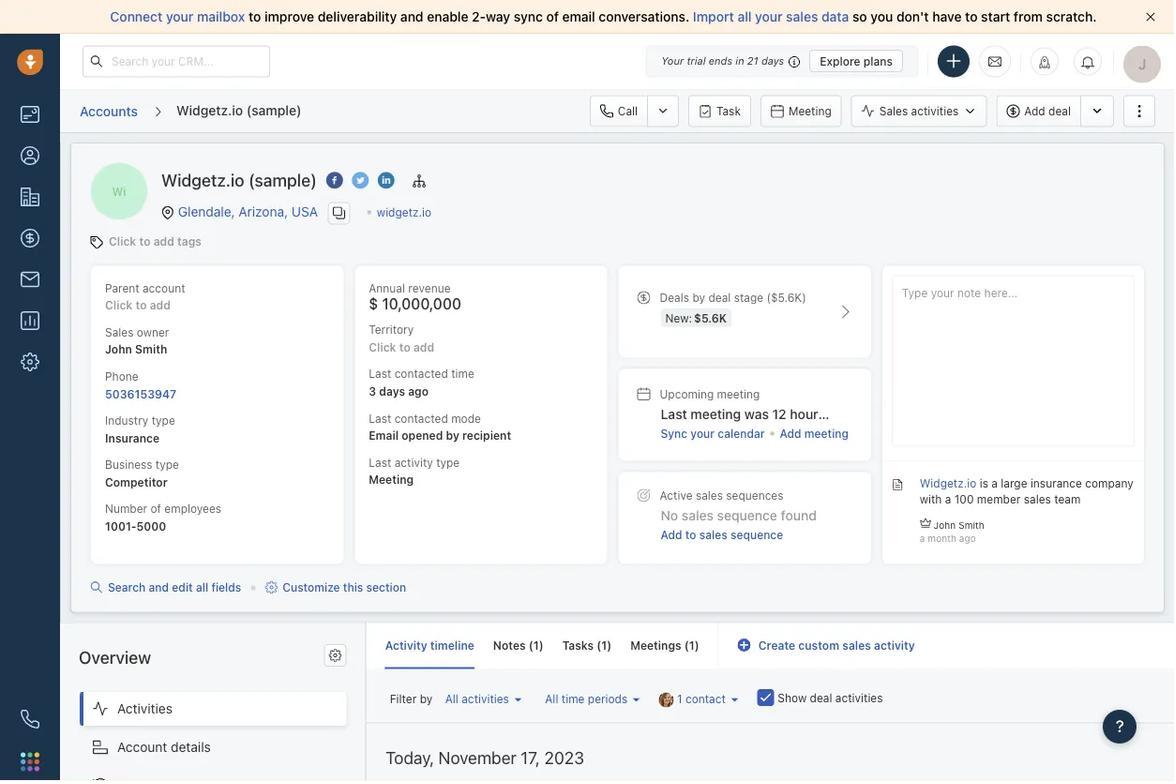 Task type: describe. For each thing, give the bounding box(es) containing it.
2 vertical spatial ago
[[959, 533, 976, 544]]

have
[[933, 9, 962, 24]]

meeting for last
[[691, 406, 741, 422]]

notes ( 1 )
[[493, 639, 544, 652]]

phone
[[105, 370, 138, 383]]

($5.6k)
[[767, 291, 806, 304]]

create custom sales activity link
[[738, 639, 915, 652]]

customize
[[283, 581, 340, 594]]

explore
[[820, 54, 861, 68]]

deal for show deal activities
[[810, 691, 832, 705]]

accounts
[[80, 103, 138, 118]]

Search your CRM... text field
[[83, 45, 270, 77]]

no
[[661, 508, 678, 523]]

) for notes ( 1 )
[[539, 639, 544, 652]]

contact
[[686, 692, 726, 705]]

sales inside "is a large insurance company with a 100 member sales team"
[[1024, 493, 1051, 506]]

to left the start at top right
[[965, 9, 978, 24]]

your trial ends in 21 days
[[661, 55, 784, 67]]

add for add deal
[[1024, 105, 1046, 118]]

time inside button
[[562, 692, 585, 705]]

by for deals
[[693, 291, 705, 304]]

connect your mailbox to improve deliverability and enable 2-way sync of email conversations. import all your sales data so you don't have to start from scratch.
[[110, 9, 1097, 24]]

sync
[[661, 427, 688, 440]]

create
[[759, 639, 796, 652]]

this
[[343, 581, 363, 594]]

you
[[871, 9, 893, 24]]

account
[[143, 281, 185, 294]]

( for tasks
[[597, 639, 601, 652]]

2 horizontal spatial a
[[992, 477, 998, 490]]

task button
[[689, 95, 751, 127]]

create custom sales activity
[[759, 639, 915, 652]]

all time periods button
[[541, 687, 645, 711]]

mailbox
[[197, 9, 245, 24]]

insurance
[[1031, 477, 1082, 490]]

today,
[[385, 747, 434, 767]]

task
[[717, 105, 741, 118]]

1 vertical spatial john
[[934, 519, 956, 530]]

1 contact
[[677, 692, 726, 705]]

search and edit all fields
[[108, 581, 241, 594]]

time inside the last contacted time 3 days ago
[[451, 367, 474, 381]]

activity timeline
[[385, 639, 474, 652]]

sales left data
[[786, 9, 818, 24]]

fields
[[211, 581, 241, 594]]

0 vertical spatial widgetz.io (sample)
[[176, 102, 301, 118]]

improve
[[265, 9, 314, 24]]

import all your sales data link
[[693, 9, 853, 24]]

phone image
[[21, 710, 39, 729]]

( for notes
[[529, 639, 533, 652]]

large
[[1001, 477, 1028, 490]]

glendale, arizona, usa link
[[178, 204, 318, 219]]

john smith
[[934, 519, 985, 530]]

your for mailbox
[[166, 9, 194, 24]]

( for meetings
[[684, 639, 689, 652]]

territory
[[369, 323, 414, 336]]

your
[[661, 55, 684, 67]]

number
[[105, 502, 147, 515]]

recipient
[[462, 429, 511, 442]]

type inside the last activity type meeting
[[436, 456, 460, 469]]

tasks
[[562, 639, 594, 652]]

import
[[693, 9, 734, 24]]

team
[[1054, 493, 1081, 506]]

2023
[[544, 747, 584, 767]]

0 vertical spatial (sample)
[[247, 102, 301, 118]]

overview
[[79, 648, 151, 668]]

month
[[928, 533, 957, 544]]

1 vertical spatial widgetz.io
[[161, 170, 244, 190]]

5036153947
[[105, 387, 176, 400]]

sales for sales activities
[[880, 105, 908, 118]]

hours
[[790, 406, 825, 422]]

0 vertical spatial click
[[109, 235, 136, 248]]

to inside parent account click to add
[[136, 299, 147, 312]]

edit
[[172, 581, 193, 594]]

0 horizontal spatial deal
[[709, 291, 731, 304]]

business
[[105, 458, 152, 471]]

insurance
[[105, 431, 159, 444]]

1 vertical spatial smith
[[959, 519, 985, 530]]

click inside territory click to add
[[369, 341, 396, 354]]

opened
[[402, 429, 443, 442]]

sales owner john smith
[[105, 325, 169, 356]]

search
[[108, 581, 146, 594]]

sales right custom
[[843, 639, 871, 652]]

add inside parent account click to add
[[150, 299, 171, 312]]

call link
[[590, 95, 647, 127]]

last activity type meeting
[[369, 456, 460, 486]]

arizona,
[[239, 204, 288, 219]]

1 horizontal spatial activities
[[836, 691, 883, 705]]

close image
[[1146, 12, 1156, 22]]

mode
[[451, 412, 481, 425]]

sales right no in the bottom of the page
[[682, 508, 714, 523]]

0 vertical spatial add
[[154, 235, 174, 248]]

1 vertical spatial (sample)
[[248, 170, 317, 190]]

12
[[772, 406, 787, 422]]

accounts link
[[79, 96, 139, 126]]

to right mailbox on the top of the page
[[249, 9, 261, 24]]

10,000,000
[[382, 295, 461, 313]]

0 vertical spatial and
[[400, 9, 424, 24]]

way
[[486, 9, 510, 24]]

custom
[[799, 639, 840, 652]]

1 for tasks ( 1 )
[[601, 639, 607, 652]]

periods
[[588, 692, 628, 705]]

details
[[171, 739, 211, 755]]

of inside number of employees 1001-5000
[[151, 502, 161, 515]]

1 vertical spatial activity
[[874, 639, 915, 652]]

all activities link
[[441, 688, 526, 710]]

3
[[369, 385, 376, 398]]

) for meetings ( 1 )
[[695, 639, 699, 652]]

usa
[[292, 204, 318, 219]]

new:
[[665, 311, 692, 325]]

type for business type competitor
[[156, 458, 179, 471]]

sales for sales owner john smith
[[105, 325, 134, 339]]

sync your calendar
[[661, 427, 765, 440]]

from
[[1014, 9, 1043, 24]]

tags
[[177, 235, 202, 248]]

1001-
[[105, 520, 137, 533]]

filter
[[390, 692, 417, 705]]

industry type insurance
[[105, 414, 175, 444]]

contacted for days
[[395, 367, 448, 381]]

to left tags
[[139, 235, 151, 248]]

conversations.
[[599, 9, 690, 24]]

is
[[980, 477, 989, 490]]

widgetz.io
[[377, 205, 432, 219]]

1 inside 1 contact button
[[677, 692, 682, 705]]

notes
[[493, 639, 526, 652]]

0 vertical spatial sequence
[[717, 508, 777, 523]]

$5.6k
[[694, 312, 727, 325]]

to inside territory click to add
[[399, 341, 411, 354]]

activity inside the last activity type meeting
[[395, 456, 433, 469]]

0 horizontal spatial all
[[196, 581, 208, 594]]

widgetz.io link
[[920, 477, 977, 490]]

upcoming meeting
[[660, 387, 760, 401]]

last for last activity type meeting
[[369, 456, 391, 469]]



Task type: vqa. For each thing, say whether or not it's contained in the screenshot.
seen corresponding to Last
no



Task type: locate. For each thing, give the bounding box(es) containing it.
mng settings image
[[329, 649, 342, 662]]

send email image
[[989, 54, 1002, 69]]

data
[[822, 9, 849, 24]]

by up the new: $5.6k
[[693, 291, 705, 304]]

5000
[[137, 520, 166, 533]]

john up 'phone'
[[105, 343, 132, 356]]

0 vertical spatial days
[[762, 55, 784, 67]]

industry
[[105, 414, 148, 427]]

deal down what's new image
[[1049, 105, 1071, 118]]

0 vertical spatial sales
[[880, 105, 908, 118]]

0 vertical spatial ago
[[408, 385, 429, 398]]

1 ) from the left
[[539, 639, 544, 652]]

sales down "insurance"
[[1024, 493, 1051, 506]]

add for add meeting
[[780, 427, 802, 440]]

3 ) from the left
[[695, 639, 699, 652]]

1 for notes ( 1 )
[[533, 639, 539, 652]]

) right meetings in the bottom right of the page
[[695, 639, 699, 652]]

1 vertical spatial meeting
[[691, 406, 741, 422]]

meeting down email
[[369, 473, 414, 486]]

parent account click to add
[[105, 281, 185, 312]]

sales inside sales owner john smith
[[105, 325, 134, 339]]

john inside sales owner john smith
[[105, 343, 132, 356]]

0 vertical spatial meeting
[[717, 387, 760, 401]]

activity right custom
[[874, 639, 915, 652]]

1 right notes
[[533, 639, 539, 652]]

1 vertical spatial a
[[945, 493, 951, 506]]

type up competitor
[[156, 458, 179, 471]]

add inside the no sales sequence found add to sales sequence
[[661, 528, 682, 542]]

explore plans
[[820, 54, 893, 68]]

call button
[[590, 95, 647, 127]]

( right tasks
[[597, 639, 601, 652]]

2 horizontal spatial (
[[684, 639, 689, 652]]

contacted inside last contacted mode email opened by recipient
[[395, 412, 448, 425]]

click up parent
[[109, 235, 136, 248]]

sales down active sales sequences
[[700, 528, 728, 542]]

0 vertical spatial deal
[[1049, 105, 1071, 118]]

ago for 3 days ago
[[408, 385, 429, 398]]

last up sync
[[661, 406, 687, 422]]

0 horizontal spatial sales
[[105, 325, 134, 339]]

add down 'account'
[[150, 299, 171, 312]]

1 horizontal spatial a
[[945, 493, 951, 506]]

last meeting was 12 hours ago
[[661, 406, 852, 422]]

2 vertical spatial by
[[420, 692, 433, 705]]

1 horizontal spatial sales
[[880, 105, 908, 118]]

1 horizontal spatial all
[[545, 692, 558, 705]]

1 for meetings ( 1 )
[[689, 639, 695, 652]]

connect
[[110, 9, 163, 24]]

widgetz.io up glendale,
[[161, 170, 244, 190]]

1 left contact
[[677, 692, 682, 705]]

last for last contacted mode email opened by recipient
[[369, 412, 391, 425]]

smith
[[135, 343, 167, 356], [959, 519, 985, 530]]

2 contacted from the top
[[395, 412, 448, 425]]

ends
[[709, 55, 733, 67]]

sales right "active"
[[696, 489, 723, 502]]

don't
[[897, 9, 929, 24]]

by inside last contacted mode email opened by recipient
[[446, 429, 459, 442]]

0 vertical spatial meeting
[[789, 105, 832, 118]]

a right the "is"
[[992, 477, 998, 490]]

1 horizontal spatial and
[[400, 9, 424, 24]]

2 vertical spatial deal
[[810, 691, 832, 705]]

sales activities
[[880, 105, 959, 118]]

meeting button
[[761, 95, 842, 127]]

type inside industry type insurance
[[152, 414, 175, 427]]

0 horizontal spatial activities
[[462, 692, 509, 705]]

last for last contacted time 3 days ago
[[369, 367, 391, 381]]

deal for add deal
[[1049, 105, 1071, 118]]

with
[[920, 493, 942, 506]]

2-
[[472, 9, 486, 24]]

0 horizontal spatial ago
[[408, 385, 429, 398]]

meetings
[[630, 639, 681, 652]]

last inside the last activity type meeting
[[369, 456, 391, 469]]

0 horizontal spatial add
[[661, 528, 682, 542]]

1 vertical spatial widgetz.io (sample)
[[161, 170, 317, 190]]

section
[[366, 581, 406, 594]]

connect your mailbox link
[[110, 9, 249, 24]]

0 horizontal spatial smith
[[135, 343, 167, 356]]

1 horizontal spatial ago
[[829, 406, 852, 422]]

1 vertical spatial deal
[[709, 291, 731, 304]]

3 ( from the left
[[684, 639, 689, 652]]

calendar
[[718, 427, 765, 440]]

0 horizontal spatial activity
[[395, 456, 433, 469]]

1 vertical spatial by
[[446, 429, 459, 442]]

freshworks switcher image
[[21, 752, 39, 771]]

1 horizontal spatial )
[[607, 639, 612, 652]]

all right filter by
[[445, 692, 458, 705]]

1 vertical spatial click
[[105, 299, 133, 312]]

by for filter
[[420, 692, 433, 705]]

all for all time periods
[[545, 692, 558, 705]]

1 vertical spatial sequence
[[731, 528, 783, 542]]

0 vertical spatial smith
[[135, 343, 167, 356]]

1 right tasks
[[601, 639, 607, 652]]

2 horizontal spatial deal
[[1049, 105, 1071, 118]]

twitter circled image
[[352, 170, 369, 190]]

facebook circled image
[[326, 170, 343, 190]]

deliverability
[[318, 9, 397, 24]]

linkedin circled image
[[378, 170, 395, 190]]

john up month
[[934, 519, 956, 530]]

2 horizontal spatial activities
[[911, 105, 959, 118]]

days right 3
[[379, 385, 405, 398]]

days right the 21
[[762, 55, 784, 67]]

1 vertical spatial time
[[562, 692, 585, 705]]

1 vertical spatial and
[[149, 581, 169, 594]]

activity down "opened"
[[395, 456, 433, 469]]

0 horizontal spatial all
[[445, 692, 458, 705]]

2 horizontal spatial your
[[755, 9, 783, 24]]

0 vertical spatial a
[[992, 477, 998, 490]]

last up 3
[[369, 367, 391, 381]]

by down mode
[[446, 429, 459, 442]]

1 horizontal spatial by
[[446, 429, 459, 442]]

type down 5036153947 link
[[152, 414, 175, 427]]

ago up last contacted mode email opened by recipient
[[408, 385, 429, 398]]

days inside the last contacted time 3 days ago
[[379, 385, 405, 398]]

1 vertical spatial add
[[780, 427, 802, 440]]

0 vertical spatial activity
[[395, 456, 433, 469]]

last for last meeting was 12 hours ago
[[661, 406, 687, 422]]

activities for all activities
[[462, 692, 509, 705]]

0 horizontal spatial your
[[166, 9, 194, 24]]

annual revenue $ 10,000,000
[[369, 281, 461, 313]]

add inside button
[[1024, 105, 1046, 118]]

1 vertical spatial of
[[151, 502, 161, 515]]

sales left owner
[[105, 325, 134, 339]]

1 vertical spatial contacted
[[395, 412, 448, 425]]

add inside territory click to add
[[414, 341, 434, 354]]

( right meetings in the bottom right of the page
[[684, 639, 689, 652]]

contacted for opened
[[395, 412, 448, 425]]

to down parent
[[136, 299, 147, 312]]

a
[[992, 477, 998, 490], [945, 493, 951, 506], [920, 533, 925, 544]]

0 horizontal spatial john
[[105, 343, 132, 356]]

call
[[618, 105, 638, 118]]

1 horizontal spatial time
[[562, 692, 585, 705]]

sync your calendar link
[[661, 425, 765, 442]]

ago for 12 hours ago
[[829, 406, 852, 422]]

0 vertical spatial by
[[693, 291, 705, 304]]

sales
[[786, 9, 818, 24], [696, 489, 723, 502], [1024, 493, 1051, 506], [682, 508, 714, 523], [700, 528, 728, 542], [843, 639, 871, 652]]

widgetz.io up the 100
[[920, 477, 977, 490]]

all right edit
[[196, 581, 208, 594]]

(sample)
[[247, 102, 301, 118], [248, 170, 317, 190]]

tasks ( 1 )
[[562, 639, 612, 652]]

) right notes
[[539, 639, 544, 652]]

wi
[[112, 185, 126, 198]]

2 all from the left
[[545, 692, 558, 705]]

sales
[[880, 105, 908, 118], [105, 325, 134, 339]]

1 vertical spatial days
[[379, 385, 405, 398]]

deal inside button
[[1049, 105, 1071, 118]]

1 horizontal spatial of
[[546, 9, 559, 24]]

) right tasks
[[607, 639, 612, 652]]

ago down john smith
[[959, 533, 976, 544]]

0 horizontal spatial and
[[149, 581, 169, 594]]

phone 5036153947
[[105, 370, 176, 400]]

1 vertical spatial ago
[[829, 406, 852, 422]]

your for calendar
[[691, 427, 715, 440]]

all
[[445, 692, 458, 705], [545, 692, 558, 705]]

explore plans link
[[810, 50, 903, 72]]

annual
[[369, 281, 405, 294]]

customize this section
[[283, 581, 406, 594]]

1 horizontal spatial add
[[780, 427, 802, 440]]

of up 5000
[[151, 502, 161, 515]]

2 vertical spatial meeting
[[805, 427, 849, 440]]

0 horizontal spatial meeting
[[369, 473, 414, 486]]

phone element
[[11, 701, 49, 738]]

add down no in the bottom of the page
[[661, 528, 682, 542]]

all right import
[[738, 9, 752, 24]]

100
[[955, 493, 974, 506]]

)
[[539, 639, 544, 652], [607, 639, 612, 652], [695, 639, 699, 652]]

add meeting
[[780, 427, 849, 440]]

business type competitor
[[105, 458, 179, 489]]

a left month
[[920, 533, 925, 544]]

1 all from the left
[[445, 692, 458, 705]]

is a large insurance company with a 100 member sales team
[[920, 477, 1134, 506]]

0 vertical spatial all
[[738, 9, 752, 24]]

last contacted time 3 days ago
[[369, 367, 474, 398]]

widgetz.io link
[[377, 205, 432, 219]]

5036153947 link
[[105, 387, 176, 400]]

1 horizontal spatial activity
[[874, 639, 915, 652]]

ago inside the last contacted time 3 days ago
[[408, 385, 429, 398]]

to down "active"
[[685, 528, 696, 542]]

sales activities button
[[851, 95, 996, 127], [851, 95, 987, 127]]

owner
[[137, 325, 169, 339]]

click inside parent account click to add
[[105, 299, 133, 312]]

last up email
[[369, 412, 391, 425]]

your up the 21
[[755, 9, 783, 24]]

meeting down hours
[[805, 427, 849, 440]]

meeting for add
[[805, 427, 849, 440]]

activities for sales activities
[[911, 105, 959, 118]]

sales down plans
[[880, 105, 908, 118]]

of
[[546, 9, 559, 24], [151, 502, 161, 515]]

all time periods
[[545, 692, 628, 705]]

1 contacted from the top
[[395, 367, 448, 381]]

all activities
[[445, 692, 509, 705]]

0 horizontal spatial )
[[539, 639, 544, 652]]

) for tasks ( 1 )
[[607, 639, 612, 652]]

0 horizontal spatial a
[[920, 533, 925, 544]]

meeting up sync your calendar link
[[691, 406, 741, 422]]

show deal activities
[[778, 691, 883, 705]]

click down territory on the left top of page
[[369, 341, 396, 354]]

last down email
[[369, 456, 391, 469]]

was
[[745, 406, 769, 422]]

2 ) from the left
[[607, 639, 612, 652]]

your right sync
[[691, 427, 715, 440]]

contacted inside the last contacted time 3 days ago
[[395, 367, 448, 381]]

0 horizontal spatial (
[[529, 639, 533, 652]]

1 horizontal spatial deal
[[810, 691, 832, 705]]

timeline
[[430, 639, 474, 652]]

activity
[[385, 639, 427, 652]]

meeting inside button
[[789, 105, 832, 118]]

0 horizontal spatial days
[[379, 385, 405, 398]]

all left periods
[[545, 692, 558, 705]]

2 vertical spatial add
[[414, 341, 434, 354]]

time left periods
[[562, 692, 585, 705]]

widgetz.io (sample) up glendale, arizona, usa
[[161, 170, 317, 190]]

widgetz.io (sample) down search your crm... text field
[[176, 102, 301, 118]]

2 horizontal spatial )
[[695, 639, 699, 652]]

0 vertical spatial add
[[1024, 105, 1046, 118]]

by right filter
[[420, 692, 433, 705]]

smith down owner
[[135, 343, 167, 356]]

0 vertical spatial john
[[105, 343, 132, 356]]

meeting inside the last activity type meeting
[[369, 473, 414, 486]]

sequences
[[726, 489, 784, 502]]

1 ( from the left
[[529, 639, 533, 652]]

last contacted mode email opened by recipient
[[369, 412, 511, 442]]

time up mode
[[451, 367, 474, 381]]

click down parent
[[105, 299, 133, 312]]

enable
[[427, 9, 469, 24]]

to down territory on the left top of page
[[399, 341, 411, 354]]

add down 12
[[780, 427, 802, 440]]

1 horizontal spatial your
[[691, 427, 715, 440]]

1 vertical spatial add
[[150, 299, 171, 312]]

glendale, arizona, usa
[[178, 204, 318, 219]]

1 horizontal spatial days
[[762, 55, 784, 67]]

0 horizontal spatial time
[[451, 367, 474, 381]]

trial
[[687, 55, 706, 67]]

sync
[[514, 9, 543, 24]]

0 vertical spatial of
[[546, 9, 559, 24]]

november
[[438, 747, 516, 767]]

widgetz.io down search your crm... text field
[[176, 102, 243, 118]]

and left enable
[[400, 9, 424, 24]]

what's new image
[[1038, 56, 1051, 69]]

1 horizontal spatial all
[[738, 9, 752, 24]]

type for industry type insurance
[[152, 414, 175, 427]]

smith inside sales owner john smith
[[135, 343, 167, 356]]

smith down the 100
[[959, 519, 985, 530]]

meeting for upcoming
[[717, 387, 760, 401]]

1 vertical spatial all
[[196, 581, 208, 594]]

2 horizontal spatial add
[[1024, 105, 1046, 118]]

plans
[[864, 54, 893, 68]]

contacted down territory click to add
[[395, 367, 448, 381]]

type inside "business type competitor"
[[156, 458, 179, 471]]

1 contact button
[[654, 687, 743, 711]]

0 vertical spatial widgetz.io
[[176, 102, 243, 118]]

add down what's new image
[[1024, 105, 1046, 118]]

add left tags
[[154, 235, 174, 248]]

your left mailbox on the top of the page
[[166, 9, 194, 24]]

email
[[369, 429, 399, 442]]

meeting
[[717, 387, 760, 401], [691, 406, 741, 422], [805, 427, 849, 440]]

1 vertical spatial meeting
[[369, 473, 414, 486]]

1 horizontal spatial (
[[597, 639, 601, 652]]

2 horizontal spatial by
[[693, 291, 705, 304]]

all inside button
[[545, 692, 558, 705]]

member
[[977, 493, 1021, 506]]

revenue
[[408, 281, 451, 294]]

1 horizontal spatial john
[[934, 519, 956, 530]]

deal right show
[[810, 691, 832, 705]]

and left edit
[[149, 581, 169, 594]]

2 vertical spatial a
[[920, 533, 925, 544]]

type down last contacted mode email opened by recipient
[[436, 456, 460, 469]]

last inside last contacted mode email opened by recipient
[[369, 412, 391, 425]]

widgetz.io
[[176, 102, 243, 118], [161, 170, 244, 190], [920, 477, 977, 490]]

employees
[[164, 502, 221, 515]]

a left the 100
[[945, 493, 951, 506]]

0 vertical spatial contacted
[[395, 367, 448, 381]]

deal up $5.6k
[[709, 291, 731, 304]]

2 vertical spatial widgetz.io
[[920, 477, 977, 490]]

in
[[736, 55, 744, 67]]

meeting down 'explore'
[[789, 105, 832, 118]]

john
[[105, 343, 132, 356], [934, 519, 956, 530]]

1 right meetings in the bottom right of the page
[[689, 639, 695, 652]]

1 vertical spatial sales
[[105, 325, 134, 339]]

contacted up "opened"
[[395, 412, 448, 425]]

last inside the last contacted time 3 days ago
[[369, 367, 391, 381]]

2 ( from the left
[[597, 639, 601, 652]]

meeting up last meeting was 12 hours ago
[[717, 387, 760, 401]]

company
[[1085, 477, 1134, 490]]

filter by
[[390, 692, 433, 705]]

0 horizontal spatial by
[[420, 692, 433, 705]]

0 vertical spatial time
[[451, 367, 474, 381]]

so
[[853, 9, 867, 24]]

to inside the no sales sequence found add to sales sequence
[[685, 528, 696, 542]]

of right sync
[[546, 9, 559, 24]]

contacted
[[395, 367, 448, 381], [395, 412, 448, 425]]

ago right hours
[[829, 406, 852, 422]]

2 horizontal spatial ago
[[959, 533, 976, 544]]

( right notes
[[529, 639, 533, 652]]

2 vertical spatial click
[[369, 341, 396, 354]]

0 horizontal spatial of
[[151, 502, 161, 515]]

all for all activities
[[445, 692, 458, 705]]

add up the last contacted time 3 days ago on the left
[[414, 341, 434, 354]]



